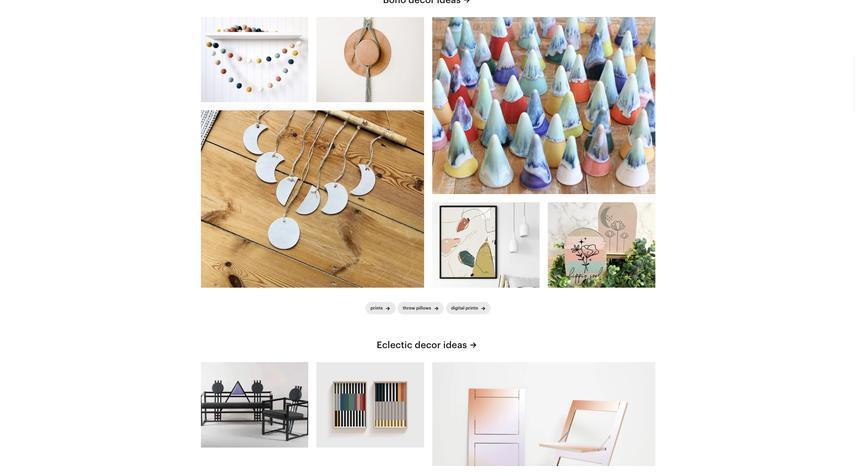 Task type: describe. For each thing, give the bounding box(es) containing it.
pillows
[[417, 306, 432, 311]]

decor
[[415, 340, 441, 351]]

moon phases clay wall hanging - boho decor - nordic decor - scandi - moon phases - minimal - moon wall art  - gift idea - bohemian - large (this link opens in a new tab or window) image
[[201, 111, 424, 288]]

ring cones // jewelry organizer // boho decor // ring tree // gifts for her // ring display (this link opens in a new tab or window) image
[[432, 17, 656, 194]]

boho signs | boho decor | boho desk sign | countertop sign | tabletop sign | (this link opens in a new tab or window) image
[[548, 203, 656, 288]]

eclectic
[[377, 340, 413, 351]]

1 prints from the left
[[371, 306, 383, 311]]

2 prints from the left
[[466, 306, 478, 311]]

digital prints link
[[446, 302, 491, 315]]

southwestern decor, boho decor, nursery decor, arizona decor, felt ball garland, gender neutral, nursery garland, kids room decor (this link opens in a new tab or window) image
[[201, 17, 309, 102]]

fläpps folding chair - sunrise (this link opens in a new tab or window) image
[[432, 363, 656, 467]]

throw
[[403, 306, 415, 311]]

ideas
[[444, 340, 467, 351]]

sage green hat hanger | hat hanger | boho decor | boho hat hanger | macrame | wall decor | fedora (this link opens in a new tab or window) image
[[317, 17, 424, 102]]



Task type: locate. For each thing, give the bounding box(es) containing it.
throw pillows link
[[398, 302, 444, 315]]

prints link
[[366, 302, 396, 315]]

eclectic decor ideas link
[[377, 339, 480, 352]]

prints right digital
[[466, 306, 478, 311]]

sitting set, chair sofa memphis milano stile postmodernism (this link opens in a new tab or window) image
[[201, 363, 309, 448]]

prints left the throw
[[371, 306, 383, 311]]

wall art set colorful set of prints bold prints modern wall art prints colorful prints wall art abstract print line art modern wall decor (this link opens in a new tab or window) image
[[317, 363, 424, 448]]

throw pillows
[[403, 306, 432, 311]]

digital
[[451, 306, 465, 311]]

0 horizontal spatial prints
[[371, 306, 383, 311]]

1 horizontal spatial prints
[[466, 306, 478, 311]]

digital prints
[[451, 306, 478, 311]]

prints
[[371, 306, 383, 311], [466, 306, 478, 311]]

eclectic decor ideas
[[377, 340, 467, 351]]

hygge sunshine, boho decor, boho art print, abstract art, mid century print, nordic print, colorful poster, abstract shapes art, block print (this link opens in a new tab or window) image
[[432, 203, 540, 288]]



Task type: vqa. For each thing, say whether or not it's contained in the screenshot.
digital prints link
yes



